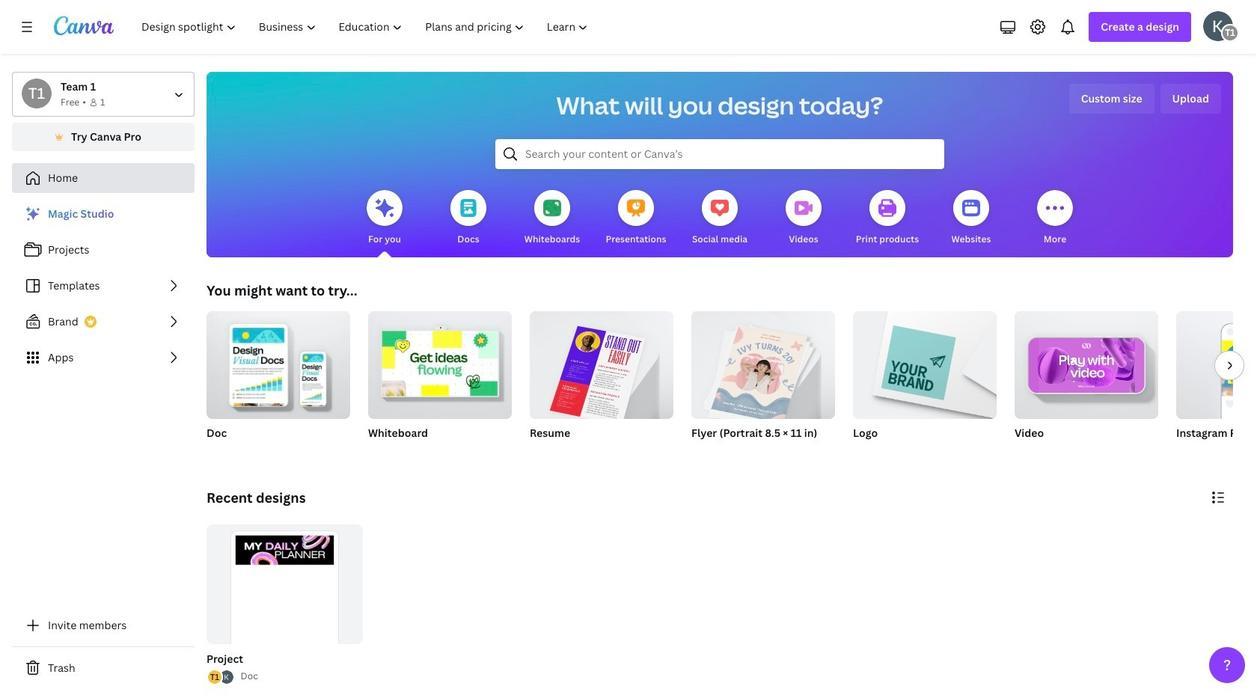 Task type: vqa. For each thing, say whether or not it's contained in the screenshot.
DESIGNS within the "link"
no



Task type: describe. For each thing, give the bounding box(es) containing it.
top level navigation element
[[132, 12, 601, 42]]

team 1 image
[[22, 79, 52, 108]]

0 vertical spatial list
[[12, 199, 195, 373]]

team 1 image
[[1221, 24, 1239, 42]]

kendall parks image
[[1203, 11, 1233, 41]]

0 vertical spatial team 1 element
[[1221, 24, 1239, 42]]



Task type: locate. For each thing, give the bounding box(es) containing it.
0 horizontal spatial list
[[12, 199, 195, 373]]

team 1 element
[[1221, 24, 1239, 42], [22, 79, 52, 108]]

list
[[12, 199, 195, 373], [207, 669, 235, 686]]

1 horizontal spatial list
[[207, 669, 235, 686]]

team 1 element inside switch to another team button
[[22, 79, 52, 108]]

1 vertical spatial team 1 element
[[22, 79, 52, 108]]

Search search field
[[525, 140, 914, 168]]

group
[[207, 305, 350, 459], [207, 305, 350, 419], [368, 305, 512, 459], [368, 305, 512, 419], [530, 305, 673, 459], [530, 305, 673, 425], [691, 305, 835, 459], [691, 305, 835, 424], [853, 311, 997, 459], [853, 311, 997, 419], [1015, 311, 1158, 459], [1176, 311, 1257, 459], [204, 525, 363, 686], [207, 525, 363, 683]]

1 vertical spatial list
[[207, 669, 235, 686]]

1 horizontal spatial team 1 element
[[1221, 24, 1239, 42]]

0 horizontal spatial team 1 element
[[22, 79, 52, 108]]

None search field
[[495, 139, 944, 169]]

Switch to another team button
[[12, 72, 195, 117]]



